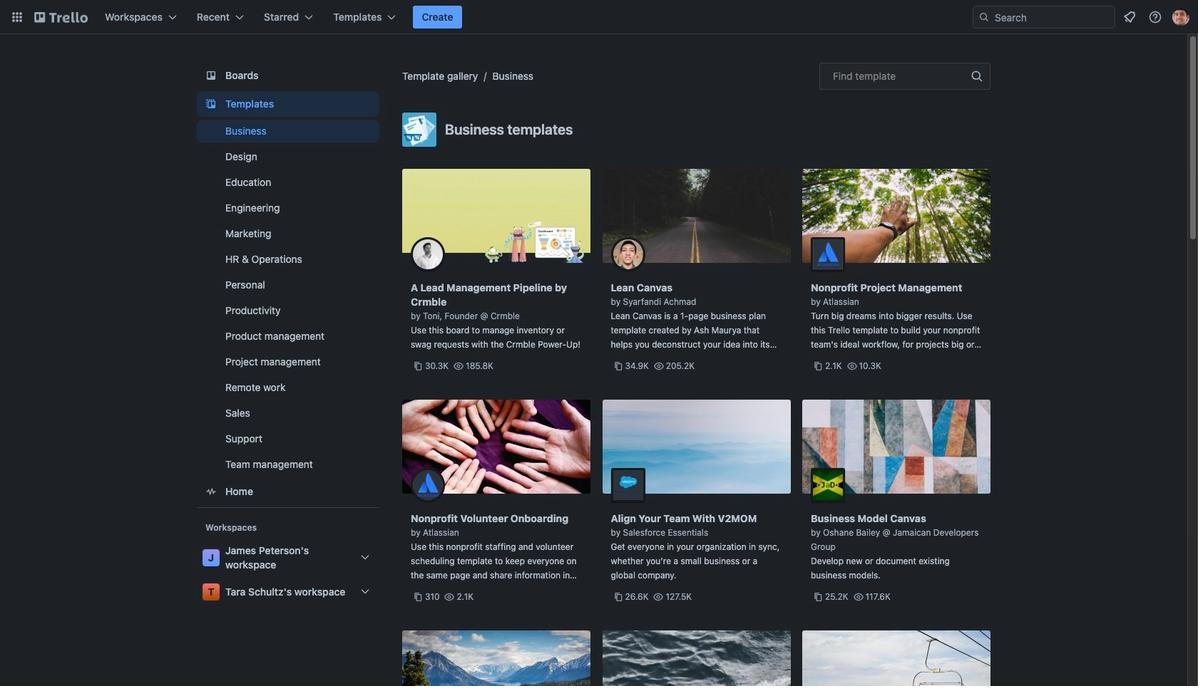 Task type: describe. For each thing, give the bounding box(es) containing it.
home image
[[203, 484, 220, 501]]

syarfandi achmad image
[[611, 238, 645, 272]]

atlassian image
[[811, 238, 845, 272]]

template board image
[[203, 96, 220, 113]]

open information menu image
[[1149, 10, 1163, 24]]

back to home image
[[34, 6, 88, 29]]

0 notifications image
[[1121, 9, 1139, 26]]

salesforce essentials image
[[611, 469, 645, 503]]



Task type: vqa. For each thing, say whether or not it's contained in the screenshot.
the bottommost ADD icon
no



Task type: locate. For each thing, give the bounding box(es) containing it.
oshane bailey @ jamaican developers group image
[[811, 469, 845, 503]]

search image
[[979, 11, 990, 23]]

toni, founder @ crmble image
[[411, 238, 445, 272]]

business icon image
[[402, 113, 437, 147]]

atlassian image
[[411, 469, 445, 503]]

primary element
[[0, 0, 1198, 34]]

james peterson (jamespeterson93) image
[[1173, 9, 1190, 26]]

board image
[[203, 67, 220, 84]]

None field
[[820, 63, 991, 90]]

Search field
[[973, 6, 1116, 29]]



